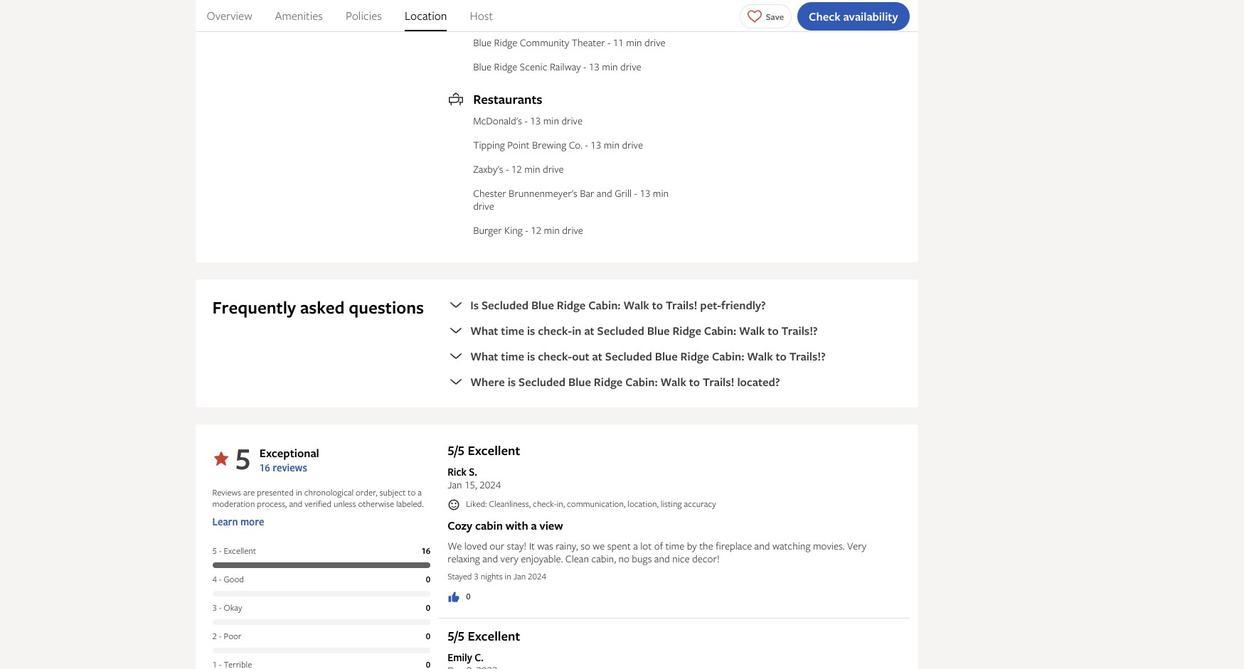 Task type: vqa. For each thing, say whether or not it's contained in the screenshot.
bottom Premier
no



Task type: describe. For each thing, give the bounding box(es) containing it.
at for in
[[584, 323, 594, 339]]

moderation
[[212, 498, 255, 510]]

0 inside 'button'
[[466, 590, 471, 602]]

check
[[809, 8, 841, 24]]

is for in
[[527, 323, 535, 339]]

questions
[[349, 296, 424, 320]]

enjoyable.
[[521, 552, 563, 565]]

brunnenmeyer's
[[509, 187, 577, 200]]

watching
[[772, 539, 811, 553]]

0 horizontal spatial 12
[[511, 162, 522, 176]]

cohutta cove mini golf
[[473, 12, 572, 25]]

trails!? for what time is check-in at secluded blue ridge cabin: walk to trails!?
[[781, 323, 818, 339]]

walk up "located?"
[[747, 349, 773, 364]]

2
[[212, 630, 217, 643]]

- left 11
[[607, 36, 611, 49]]

1 vertical spatial 16
[[421, 545, 430, 557]]

is for out
[[527, 349, 535, 364]]

unless
[[334, 498, 356, 510]]

mcdonald's - 13 min drive
[[473, 114, 583, 128]]

c.
[[475, 651, 484, 664]]

- up 4 - good
[[219, 545, 222, 557]]

time inside cozy cabin with a view we loved our stay! it was rainy, so we spent a lot of time by the fireplace and watching movies. very relaxing and very enjoyable. clean cabin, no bugs and nice decor!
[[665, 539, 685, 553]]

exceptional
[[260, 446, 319, 461]]

lot
[[640, 539, 652, 553]]

tipping
[[473, 138, 505, 152]]

in for stayed 3 nights in jan 2024
[[505, 570, 511, 583]]

bugs
[[632, 552, 652, 565]]

labeled.
[[396, 498, 424, 510]]

blue right is
[[531, 298, 554, 313]]

check availability
[[809, 8, 898, 24]]

pet-
[[700, 298, 721, 313]]

frequently asked questions
[[212, 296, 424, 320]]

reviews are presented in chronological order, subject to a moderation process, and verified unless otherwise labeled. learn more
[[212, 487, 424, 529]]

to inside reviews are presented in chronological order, subject to a moderation process, and verified unless otherwise labeled. learn more
[[408, 487, 416, 499]]

at for out
[[592, 349, 602, 364]]

0 for okay
[[426, 602, 430, 614]]

13 down theater
[[589, 60, 600, 74]]

cozy cabin with a view we loved our stay! it was rainy, so we spent a lot of time by the fireplace and watching movies. very relaxing and very enjoyable. clean cabin, no bugs and nice decor!
[[448, 518, 866, 565]]

poor
[[224, 630, 241, 643]]

5/5 excellent rick s. jan 15, 2024
[[448, 442, 520, 492]]

excellent for 5/5 excellent
[[468, 627, 520, 645]]

of
[[654, 539, 663, 553]]

cabin: up "located?"
[[712, 349, 744, 364]]

blue up what time is check-out at secluded blue ridge cabin: walk to trails!?
[[647, 323, 670, 339]]

chronological
[[304, 487, 354, 499]]

min right 11
[[626, 36, 642, 49]]

very
[[500, 552, 518, 565]]

point
[[507, 138, 530, 152]]

blue down out
[[568, 374, 591, 390]]

4
[[212, 574, 217, 586]]

5/5 excellent
[[448, 627, 520, 645]]

3 - okay
[[212, 602, 242, 614]]

blue down what time is check-in at secluded blue ridge cabin: walk to trails!?
[[655, 349, 678, 364]]

secluded up where is secluded blue ridge cabin: walk to trails! located?
[[605, 349, 652, 364]]

list containing overview
[[195, 0, 918, 31]]

where
[[470, 374, 505, 390]]

5/5 for 5/5 excellent rick s. jan 15, 2024
[[448, 442, 465, 460]]

brewing
[[532, 138, 566, 152]]

scenic
[[520, 60, 547, 74]]

time for what time is check-in at secluded blue ridge cabin: walk to trails!?
[[501, 323, 524, 339]]

min right co.
[[604, 138, 620, 152]]

- right zaxby's
[[506, 162, 509, 176]]

1 vertical spatial excellent
[[224, 545, 256, 557]]

availability
[[843, 8, 898, 24]]

stayed
[[448, 570, 472, 583]]

relaxing
[[448, 552, 480, 565]]

exceptional 16 reviews
[[260, 446, 319, 475]]

where is secluded blue ridge cabin: walk to trails! located?
[[470, 374, 780, 390]]

loved
[[464, 539, 487, 553]]

0 for good
[[426, 574, 430, 586]]

communication,
[[567, 498, 626, 510]]

- left okay
[[219, 602, 222, 614]]

location
[[405, 8, 447, 23]]

5 - excellent
[[212, 545, 256, 557]]

5 for 5
[[235, 438, 251, 479]]

view
[[540, 518, 563, 533]]

rick
[[448, 465, 467, 479]]

1 vertical spatial trails!
[[703, 374, 734, 390]]

host
[[470, 8, 493, 23]]

are
[[243, 487, 255, 499]]

stayed 3 nights in jan 2024
[[448, 570, 546, 583]]

zaxby's
[[473, 162, 503, 176]]

presented
[[257, 487, 294, 499]]

overview link
[[207, 0, 252, 31]]

spent
[[607, 539, 631, 553]]

0 vertical spatial trails!
[[666, 298, 697, 313]]

nice
[[672, 552, 690, 565]]

and up "nights"
[[482, 552, 498, 565]]

and inside chester brunnenmeyer's bar and grill - 13 min drive
[[597, 187, 612, 200]]

with
[[506, 518, 528, 533]]

secluded right is
[[482, 298, 529, 313]]

no
[[618, 552, 629, 565]]

it
[[529, 539, 535, 553]]

mini
[[534, 12, 552, 25]]

1 horizontal spatial 12
[[531, 224, 541, 237]]

11
[[613, 36, 624, 49]]

- right king
[[525, 224, 528, 237]]

15,
[[464, 478, 477, 492]]

2 - poor
[[212, 630, 241, 643]]

good
[[224, 574, 244, 586]]

min up 'brewing'
[[543, 114, 559, 128]]

a inside reviews are presented in chronological order, subject to a moderation process, and verified unless otherwise labeled. learn more
[[418, 487, 422, 499]]

what for what time is check-out at secluded blue ridge cabin: walk to trails!?
[[470, 349, 498, 364]]

cohutta
[[473, 12, 507, 25]]

4 - good
[[212, 574, 244, 586]]

- inside chester brunnenmeyer's bar and grill - 13 min drive
[[634, 187, 637, 200]]

1 vertical spatial 3
[[212, 602, 217, 614]]

small image
[[448, 499, 460, 511]]

what for what time is check-in at secluded blue ridge cabin: walk to trails!?
[[470, 323, 498, 339]]

reviews
[[273, 461, 307, 475]]

save
[[766, 10, 784, 22]]

13 up 'brewing'
[[530, 114, 541, 128]]

check availability button
[[797, 2, 909, 30]]

in for reviews are presented in chronological order, subject to a moderation process, and verified unless otherwise labeled. learn more
[[296, 487, 302, 499]]

and right fireplace
[[754, 539, 770, 553]]

process,
[[257, 498, 287, 510]]

13 inside chester brunnenmeyer's bar and grill - 13 min drive
[[640, 187, 650, 200]]

min down chester brunnenmeyer's bar and grill - 13 min drive
[[544, 224, 560, 237]]

walk up what time is check-in at secluded blue ridge cabin: walk to trails!?
[[623, 298, 649, 313]]

blue ridge community theater - 11 min drive
[[473, 36, 666, 49]]



Task type: locate. For each thing, give the bounding box(es) containing it.
0 vertical spatial 16
[[260, 461, 270, 475]]

chester brunnenmeyer's bar and grill - 13 min drive
[[473, 187, 669, 213]]

okay
[[224, 602, 242, 614]]

1 horizontal spatial trails!
[[703, 374, 734, 390]]

0 horizontal spatial trails!
[[666, 298, 697, 313]]

drive down 'brewing'
[[543, 162, 564, 176]]

2 what from the top
[[470, 349, 498, 364]]

was
[[537, 539, 553, 553]]

2 vertical spatial time
[[665, 539, 685, 553]]

2 vertical spatial is
[[508, 374, 516, 390]]

check- for out
[[538, 349, 572, 364]]

cabin,
[[591, 552, 616, 565]]

host link
[[470, 0, 493, 31]]

0 vertical spatial a
[[418, 487, 422, 499]]

13 right co.
[[591, 138, 601, 152]]

emily c.
[[448, 651, 484, 664]]

verified
[[305, 498, 331, 510]]

in,
[[557, 498, 565, 510]]

secluded down is secluded blue ridge cabin: walk to trails! pet-friendly? at top
[[597, 323, 644, 339]]

16 left we
[[421, 545, 430, 557]]

2024 right '15,'
[[480, 478, 501, 492]]

0 vertical spatial excellent
[[468, 442, 520, 460]]

1 vertical spatial is
[[527, 349, 535, 364]]

0 horizontal spatial 16
[[260, 461, 270, 475]]

3 left okay
[[212, 602, 217, 614]]

1 vertical spatial 5/5
[[448, 627, 465, 645]]

min up brunnenmeyer's
[[524, 162, 540, 176]]

accuracy
[[684, 498, 716, 510]]

2 vertical spatial in
[[505, 570, 511, 583]]

excellent up s.
[[468, 442, 520, 460]]

1 horizontal spatial a
[[531, 518, 537, 533]]

0 for poor
[[426, 630, 430, 643]]

at up out
[[584, 323, 594, 339]]

1 what from the top
[[470, 323, 498, 339]]

12
[[511, 162, 522, 176], [531, 224, 541, 237]]

in
[[572, 323, 582, 339], [296, 487, 302, 499], [505, 570, 511, 583]]

out
[[572, 349, 589, 364]]

drive up the grill
[[622, 138, 643, 152]]

0 horizontal spatial jan
[[448, 478, 462, 492]]

1 vertical spatial 12
[[531, 224, 541, 237]]

5/5 up rick on the bottom of page
[[448, 442, 465, 460]]

5/5 up emily
[[448, 627, 465, 645]]

check- for in
[[538, 323, 572, 339]]

excellent inside "5/5 excellent rick s. jan 15, 2024"
[[468, 442, 520, 460]]

16 reviews button
[[260, 461, 319, 475]]

negative theme image
[[212, 451, 229, 468]]

community
[[520, 36, 569, 49]]

0 vertical spatial 5
[[235, 438, 251, 479]]

cove
[[510, 12, 531, 25]]

trails!? for what time is check-out at secluded blue ridge cabin: walk to trails!?
[[789, 349, 826, 364]]

excellent up c.
[[468, 627, 520, 645]]

very
[[847, 539, 866, 553]]

location link
[[405, 0, 447, 31]]

king
[[504, 224, 523, 237]]

what down is
[[470, 323, 498, 339]]

more
[[240, 515, 264, 529]]

trails! left "located?"
[[703, 374, 734, 390]]

emily
[[448, 651, 472, 664]]

2 vertical spatial excellent
[[468, 627, 520, 645]]

1 vertical spatial trails!?
[[789, 349, 826, 364]]

the
[[699, 539, 713, 553]]

reviews
[[212, 487, 241, 499]]

rainy,
[[556, 539, 578, 553]]

0 vertical spatial jan
[[448, 478, 462, 492]]

1 vertical spatial a
[[531, 518, 537, 533]]

13
[[589, 60, 600, 74], [530, 114, 541, 128], [591, 138, 601, 152], [640, 187, 650, 200]]

0 button
[[448, 590, 471, 604]]

0 vertical spatial 3
[[474, 570, 479, 583]]

drive
[[644, 36, 666, 49], [620, 60, 641, 74], [562, 114, 583, 128], [622, 138, 643, 152], [543, 162, 564, 176], [473, 199, 494, 213], [562, 224, 583, 237]]

min down 11
[[602, 60, 618, 74]]

list containing mcdonald's - 13 min drive
[[473, 114, 669, 237]]

bar
[[580, 187, 594, 200]]

our
[[490, 539, 504, 553]]

order,
[[356, 487, 377, 499]]

drive up the burger at the top left of the page
[[473, 199, 494, 213]]

in right "nights"
[[505, 570, 511, 583]]

cabin: down what time is check-out at secluded blue ridge cabin: walk to trails!?
[[625, 374, 658, 390]]

2 horizontal spatial in
[[572, 323, 582, 339]]

trails! left pet- on the top right
[[666, 298, 697, 313]]

learn
[[212, 515, 238, 529]]

1 vertical spatial what
[[470, 349, 498, 364]]

0 vertical spatial time
[[501, 323, 524, 339]]

1 vertical spatial jan
[[513, 570, 526, 583]]

secluded right where at the bottom of page
[[519, 374, 566, 390]]

1 horizontal spatial jan
[[513, 570, 526, 583]]

walk down what time is check-out at secluded blue ridge cabin: walk to trails!?
[[660, 374, 686, 390]]

in inside reviews are presented in chronological order, subject to a moderation process, and verified unless otherwise labeled. learn more
[[296, 487, 302, 499]]

drive inside chester brunnenmeyer's bar and grill - 13 min drive
[[473, 199, 494, 213]]

walk
[[623, 298, 649, 313], [739, 323, 765, 339], [747, 349, 773, 364], [660, 374, 686, 390]]

amenities
[[275, 8, 323, 23]]

burger
[[473, 224, 502, 237]]

is
[[527, 323, 535, 339], [527, 349, 535, 364], [508, 374, 516, 390]]

cleanliness,
[[489, 498, 531, 510]]

blue up restaurants
[[473, 60, 492, 74]]

save button
[[740, 4, 792, 28]]

we
[[593, 539, 605, 553]]

0 vertical spatial is
[[527, 323, 535, 339]]

drive right 11
[[644, 36, 666, 49]]

otherwise
[[358, 498, 394, 510]]

s.
[[469, 465, 477, 479]]

and left nice
[[654, 552, 670, 565]]

and right bar
[[597, 187, 612, 200]]

5
[[235, 438, 251, 479], [212, 545, 217, 557]]

5/5 inside "5/5 excellent rick s. jan 15, 2024"
[[448, 442, 465, 460]]

2024 inside "5/5 excellent rick s. jan 15, 2024"
[[480, 478, 501, 492]]

and inside reviews are presented in chronological order, subject to a moderation process, and verified unless otherwise labeled. learn more
[[289, 498, 302, 510]]

5/5 for 5/5 excellent
[[448, 627, 465, 645]]

- up "point"
[[525, 114, 528, 128]]

in up out
[[572, 323, 582, 339]]

0 vertical spatial 12
[[511, 162, 522, 176]]

jan left '15,'
[[448, 478, 462, 492]]

list containing cohutta cove mini golf
[[473, 0, 666, 74]]

0 horizontal spatial 3
[[212, 602, 217, 614]]

trails!?
[[781, 323, 818, 339], [789, 349, 826, 364]]

1 horizontal spatial 5
[[235, 438, 251, 479]]

1 horizontal spatial in
[[505, 570, 511, 583]]

1 vertical spatial at
[[592, 349, 602, 364]]

min inside chester brunnenmeyer's bar and grill - 13 min drive
[[653, 187, 669, 200]]

0 horizontal spatial 2024
[[480, 478, 501, 492]]

1 horizontal spatial 3
[[474, 570, 479, 583]]

3 left "nights"
[[474, 570, 479, 583]]

tipping point brewing co. - 13 min drive
[[473, 138, 643, 152]]

cabin: up what time is check-in at secluded blue ridge cabin: walk to trails!?
[[588, 298, 621, 313]]

jan inside "5/5 excellent rick s. jan 15, 2024"
[[448, 478, 462, 492]]

cabin: down pet- on the top right
[[704, 323, 736, 339]]

list
[[195, 0, 918, 31], [473, 0, 666, 74], [473, 114, 669, 237]]

12 down "point"
[[511, 162, 522, 176]]

excellent for 5/5 excellent rick s. jan 15, 2024
[[468, 442, 520, 460]]

and
[[597, 187, 612, 200], [289, 498, 302, 510], [754, 539, 770, 553], [482, 552, 498, 565], [654, 552, 670, 565]]

min right the grill
[[653, 187, 669, 200]]

5 for 5 - excellent
[[212, 545, 217, 557]]

0 vertical spatial 5/5
[[448, 442, 465, 460]]

2 vertical spatial check-
[[533, 498, 557, 510]]

stay!
[[507, 539, 527, 553]]

1 vertical spatial check-
[[538, 349, 572, 364]]

and left verified
[[289, 498, 302, 510]]

what time is check-out at secluded blue ridge cabin: walk to trails!?
[[470, 349, 826, 364]]

excellent up good
[[224, 545, 256, 557]]

- right railway
[[583, 60, 586, 74]]

jan for excellent
[[448, 478, 462, 492]]

0 vertical spatial check-
[[538, 323, 572, 339]]

friendly?
[[721, 298, 766, 313]]

a right subject
[[418, 487, 422, 499]]

1 vertical spatial time
[[501, 349, 524, 364]]

time for what time is check-out at secluded blue ridge cabin: walk to trails!?
[[501, 349, 524, 364]]

12 right king
[[531, 224, 541, 237]]

1 vertical spatial 2024
[[528, 570, 546, 583]]

0 vertical spatial 2024
[[480, 478, 501, 492]]

burger king - 12 min drive
[[473, 224, 583, 237]]

trails!
[[666, 298, 697, 313], [703, 374, 734, 390]]

grill
[[615, 187, 632, 200]]

0 vertical spatial what
[[470, 323, 498, 339]]

zaxby's - 12 min drive
[[473, 162, 564, 176]]

1 horizontal spatial 2024
[[528, 570, 546, 583]]

mcdonald's
[[473, 114, 522, 128]]

16 left reviews
[[260, 461, 270, 475]]

by
[[687, 539, 697, 553]]

ridge
[[494, 36, 517, 49], [494, 60, 517, 74], [557, 298, 586, 313], [673, 323, 701, 339], [680, 349, 709, 364], [594, 374, 623, 390]]

jan for 3
[[513, 570, 526, 583]]

walk down friendly?
[[739, 323, 765, 339]]

medium image
[[448, 591, 460, 604]]

0 vertical spatial trails!?
[[781, 323, 818, 339]]

liked: cleanliness, check-in, communication, location, listing accuracy
[[466, 498, 716, 510]]

railway
[[550, 60, 581, 74]]

what
[[470, 323, 498, 339], [470, 349, 498, 364]]

- right the grill
[[634, 187, 637, 200]]

co.
[[569, 138, 583, 152]]

subject
[[380, 487, 406, 499]]

blue down 'cohutta'
[[473, 36, 492, 49]]

overview
[[207, 8, 252, 23]]

1 vertical spatial in
[[296, 487, 302, 499]]

jan down very
[[513, 570, 526, 583]]

1 horizontal spatial 16
[[421, 545, 430, 557]]

5 up 4
[[212, 545, 217, 557]]

nights
[[481, 570, 503, 583]]

- right 2
[[219, 630, 222, 643]]

0 vertical spatial in
[[572, 323, 582, 339]]

a left lot
[[633, 539, 638, 553]]

- right 4
[[219, 574, 222, 586]]

0 horizontal spatial a
[[418, 487, 422, 499]]

16 inside exceptional 16 reviews
[[260, 461, 270, 475]]

0 horizontal spatial 5
[[212, 545, 217, 557]]

-
[[607, 36, 611, 49], [583, 60, 586, 74], [525, 114, 528, 128], [585, 138, 588, 152], [506, 162, 509, 176], [634, 187, 637, 200], [525, 224, 528, 237], [219, 545, 222, 557], [219, 574, 222, 586], [219, 602, 222, 614], [219, 630, 222, 643]]

3
[[474, 570, 479, 583], [212, 602, 217, 614]]

2024 down enjoyable.
[[528, 570, 546, 583]]

2024
[[480, 478, 501, 492], [528, 570, 546, 583]]

at right out
[[592, 349, 602, 364]]

restaurants
[[473, 91, 542, 108]]

- right co.
[[585, 138, 588, 152]]

jan
[[448, 478, 462, 492], [513, 570, 526, 583]]

1 5/5 from the top
[[448, 442, 465, 460]]

1 vertical spatial 5
[[212, 545, 217, 557]]

what time is check-in at secluded blue ridge cabin: walk to trails!?
[[470, 323, 818, 339]]

policies link
[[346, 0, 382, 31]]

0 horizontal spatial in
[[296, 487, 302, 499]]

excellent
[[468, 442, 520, 460], [224, 545, 256, 557], [468, 627, 520, 645]]

2 5/5 from the top
[[448, 627, 465, 645]]

what up where at the bottom of page
[[470, 349, 498, 364]]

5 right negative theme icon
[[235, 438, 251, 479]]

2 vertical spatial a
[[633, 539, 638, 553]]

13 right the grill
[[640, 187, 650, 200]]

in left verified
[[296, 487, 302, 499]]

0 vertical spatial at
[[584, 323, 594, 339]]

a right with at left bottom
[[531, 518, 537, 533]]

listing
[[661, 498, 682, 510]]

drive up co.
[[562, 114, 583, 128]]

drive down chester brunnenmeyer's bar and grill - 13 min drive
[[562, 224, 583, 237]]

drive down 11
[[620, 60, 641, 74]]

is secluded blue ridge cabin: walk to trails! pet-friendly?
[[470, 298, 766, 313]]

2 horizontal spatial a
[[633, 539, 638, 553]]



